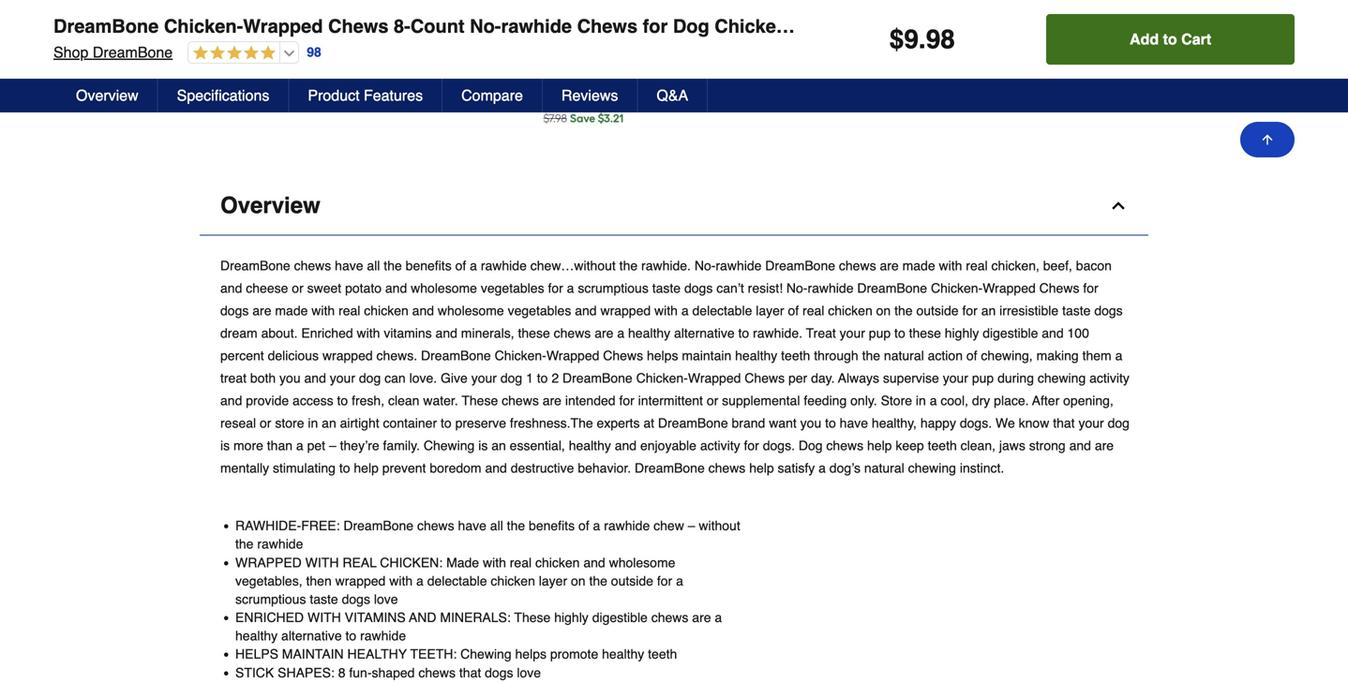 Task type: vqa. For each thing, say whether or not it's contained in the screenshot.
teeth within the RAWHIDE-FREE: DreamBone chews have all the benefits of a rawhide chew – without the rawhide WRAPPED WITH REAL CHICKEN: Made with real chicken and wholesome vegetables, then wrapped with a delectable chicken layer on the outside for a scrumptious taste dogs love ENRICHED WITH VITAMINS AND MINERALS: These highly digestible chews are a healthy alternative to rawhide HELPS MAINTAIN HEALTHY TEETH: Chewing helps promote healthy teeth STICK SHAPES: 8 fun-shaped chews that dogs love
yes



Task type: locate. For each thing, give the bounding box(es) containing it.
pup up always
[[869, 326, 891, 341]]

– inside rawhide-free: dreambone chews have all the benefits of a rawhide chew – without the rawhide wrapped with real chicken: made with real chicken and wholesome vegetables, then wrapped with a delectable chicken layer on the outside for a scrumptious taste dogs love enriched with vitamins and minerals: these highly digestible chews are a healthy alternative to rawhide helps maintain healthy teeth: chewing helps promote healthy teeth stick shapes: 8 fun-shaped chews that dogs love
[[688, 519, 695, 534]]

0 horizontal spatial overview button
[[57, 79, 158, 113]]

– inside dreambone chews have all the benefits of a rawhide chew…without the rawhide. no-rawhide dreambone chews are made with real chicken, beef, bacon and cheese or sweet potato and wholesome vegetables for a scrumptious taste dogs can't resist! no-rawhide dreambone chicken-wrapped chews for dogs are made with real chicken and wholesome vegetables and wrapped with a delectable layer of real chicken on the outside for an irresistible taste dogs dream about. enriched with vitamins and minerals, these chews are a healthy alternative to rawhide. treat your pup to these highly digestible and 100 percent delicious wrapped chews. dreambone chicken-wrapped chews helps maintain healthy teeth through the natural action of chewing, making them a treat both you and your dog can love. give your dog 1 to 2 dreambone chicken-wrapped chews per day. always supervise your pup during chewing activity and provide access to fresh, clean water. these chews are intended for intermittent or supplemental feeding only. store in a cool, dry place. after opening, reseal or store in an airtight container to preserve freshness.the experts at dreambone brand want you to have healthy, happy dogs. we know that your dog is more than a pet – they're family. chewing is an essential, healthy and enjoyable activity for dogs. dog chews help keep teeth clean, jaws strong and are mentally stimulating to help prevent boredom and destructive behavior. dreambone chews help satisfy a dog's natural chewing instinct.
[[329, 439, 336, 454]]

product
[[308, 87, 360, 104]]

0 vertical spatial love
[[374, 592, 398, 607]]

layer
[[756, 303, 785, 318], [539, 574, 568, 589]]

0 horizontal spatial dogs.
[[763, 439, 795, 454]]

1 horizontal spatial these
[[514, 611, 551, 626]]

with down sweet
[[312, 303, 335, 318]]

flavor right real on the right
[[793, 15, 849, 37]]

wholesome down the chew
[[609, 555, 676, 570]]

0 horizontal spatial outside
[[611, 574, 654, 589]]

1 is from the left
[[220, 439, 230, 454]]

2 vertical spatial wrapped
[[335, 574, 386, 589]]

can't
[[717, 281, 745, 296]]

chewing down keep
[[908, 461, 957, 476]]

alternative inside dreambone chews have all the benefits of a rawhide chew…without the rawhide. no-rawhide dreambone chews are made with real chicken, beef, bacon and cheese or sweet potato and wholesome vegetables for a scrumptious taste dogs can't resist! no-rawhide dreambone chicken-wrapped chews for dogs are made with real chicken and wholesome vegetables and wrapped with a delectable layer of real chicken on the outside for an irresistible taste dogs dream about. enriched with vitamins and minerals, these chews are a healthy alternative to rawhide. treat your pup to these highly digestible and 100 percent delicious wrapped chews. dreambone chicken-wrapped chews helps maintain healthy teeth through the natural action of chewing, making them a treat both you and your dog can love. give your dog 1 to 2 dreambone chicken-wrapped chews per day. always supervise your pup during chewing activity and provide access to fresh, clean water. these chews are intended for intermittent or supplemental feeding only. store in a cool, dry place. after opening, reseal or store in an airtight container to preserve freshness.the experts at dreambone brand want you to have healthy, happy dogs. we know that your dog is more than a pet – they're family. chewing is an essential, healthy and enjoyable activity for dogs. dog chews help keep teeth clean, jaws strong and are mentally stimulating to help prevent boredom and destructive behavior. dreambone chews help satisfy a dog's natural chewing instinct.
[[674, 326, 735, 341]]

add
[[1130, 30, 1159, 48]]

taste left can't
[[653, 281, 681, 296]]

chicken- up product features
[[343, 16, 395, 32]]

store
[[881, 394, 913, 409]]

outside inside rawhide-free: dreambone chews have all the benefits of a rawhide chew – without the rawhide wrapped with real chicken: made with real chicken and wholesome vegetables, then wrapped with a delectable chicken layer on the outside for a scrumptious taste dogs love enriched with vitamins and minerals: these highly digestible chews are a healthy alternative to rawhide helps maintain healthy teeth: chewing helps promote healthy teeth stick shapes: 8 fun-shaped chews that dogs love
[[611, 574, 654, 589]]

0 horizontal spatial is
[[220, 439, 230, 454]]

boredom
[[430, 461, 482, 476]]

dog up usa at the top of the page
[[673, 15, 710, 37]]

dog's
[[830, 461, 861, 476]]

1 vertical spatial teeth
[[928, 439, 957, 454]]

0 horizontal spatial count)
[[423, 54, 464, 69]]

with up then
[[305, 555, 339, 570]]

features
[[364, 87, 423, 104]]

flavor inside chicken-wrapped chews 8-count no-rawhide chews for dog chicken flavor (8-count)
[[368, 54, 405, 69]]

chicken
[[715, 15, 788, 37], [317, 54, 365, 69]]

want
[[769, 416, 797, 431]]

on inside dreambone chews have all the benefits of a rawhide chew…without the rawhide. no-rawhide dreambone chews are made with real chicken, beef, bacon and cheese or sweet potato and wholesome vegetables for a scrumptious taste dogs can't resist! no-rawhide dreambone chicken-wrapped chews for dogs are made with real chicken and wholesome vegetables and wrapped with a delectable layer of real chicken on the outside for an irresistible taste dogs dream about. enriched with vitamins and minerals, these chews are a healthy alternative to rawhide. treat your pup to these highly digestible and 100 percent delicious wrapped chews. dreambone chicken-wrapped chews helps maintain healthy teeth through the natural action of chewing, making them a treat both you and your dog can love. give your dog 1 to 2 dreambone chicken-wrapped chews per day. always supervise your pup during chewing activity and provide access to fresh, clean water. these chews are intended for intermittent or supplemental feeding only. store in a cool, dry place. after opening, reseal or store in an airtight container to preserve freshness.the experts at dreambone brand want you to have healthy, happy dogs. we know that your dog is more than a pet – they're family. chewing is an essential, healthy and enjoyable activity for dogs. dog chews help keep teeth clean, jaws strong and are mentally stimulating to help prevent boredom and destructive behavior. dreambone chews help satisfy a dog's natural chewing instinct.
[[877, 303, 891, 318]]

that inside dreambone chews have all the benefits of a rawhide chew…without the rawhide. no-rawhide dreambone chews are made with real chicken, beef, bacon and cheese or sweet potato and wholesome vegetables for a scrumptious taste dogs can't resist! no-rawhide dreambone chicken-wrapped chews for dogs are made with real chicken and wholesome vegetables and wrapped with a delectable layer of real chicken on the outside for an irresistible taste dogs dream about. enriched with vitamins and minerals, these chews are a healthy alternative to rawhide. treat your pup to these highly digestible and 100 percent delicious wrapped chews. dreambone chicken-wrapped chews helps maintain healthy teeth through the natural action of chewing, making them a treat both you and your dog can love. give your dog 1 to 2 dreambone chicken-wrapped chews per day. always supervise your pup during chewing activity and provide access to fresh, clean water. these chews are intended for intermittent or supplemental feeding only. store in a cool, dry place. after opening, reseal or store in an airtight container to preserve freshness.the experts at dreambone brand want you to have healthy, happy dogs. we know that your dog is more than a pet – they're family. chewing is an essential, healthy and enjoyable activity for dogs. dog chews help keep teeth clean, jaws strong and are mentally stimulating to help prevent boredom and destructive behavior. dreambone chews help satisfy a dog's natural chewing instinct.
[[1053, 416, 1075, 431]]

in down wheat- at the top
[[659, 54, 669, 69]]

mentally
[[220, 461, 269, 476]]

free:
[[301, 519, 340, 534]]

0 horizontal spatial scrumptious
[[235, 592, 306, 607]]

1 vertical spatial flavor
[[368, 54, 405, 69]]

1 horizontal spatial benefits
[[529, 519, 575, 534]]

teeth down happy
[[928, 439, 957, 454]]

outside
[[917, 303, 959, 318], [611, 574, 654, 589]]

water.
[[423, 394, 458, 409]]

all inside dreambone chews have all the benefits of a rawhide chew…without the rawhide. no-rawhide dreambone chews are made with real chicken, beef, bacon and cheese or sweet potato and wholesome vegetables for a scrumptious taste dogs can't resist! no-rawhide dreambone chicken-wrapped chews for dogs are made with real chicken and wholesome vegetables and wrapped with a delectable layer of real chicken on the outside for an irresistible taste dogs dream about. enriched with vitamins and minerals, these chews are a healthy alternative to rawhide. treat your pup to these highly digestible and 100 percent delicious wrapped chews. dreambone chicken-wrapped chews helps maintain healthy teeth through the natural action of chewing, making them a treat both you and your dog can love. give your dog 1 to 2 dreambone chicken-wrapped chews per day. always supervise your pup during chewing activity and provide access to fresh, clean water. these chews are intended for intermittent or supplemental feeding only. store in a cool, dry place. after opening, reseal or store in an airtight container to preserve freshness.the experts at dreambone brand want you to have healthy, happy dogs. we know that your dog is more than a pet – they're family. chewing is an essential, healthy and enjoyable activity for dogs. dog chews help keep teeth clean, jaws strong and are mentally stimulating to help prevent boredom and destructive behavior. dreambone chews help satisfy a dog's natural chewing instinct.
[[367, 258, 380, 273]]

can
[[385, 371, 406, 386]]

or left sweet
[[292, 281, 304, 296]]

alternative up the maintain
[[674, 326, 735, 341]]

day.
[[811, 371, 835, 386]]

highly up 'action'
[[945, 326, 980, 341]]

1 vertical spatial count)
[[423, 54, 464, 69]]

(8-
[[855, 15, 878, 37], [408, 54, 423, 69]]

2 horizontal spatial dog
[[799, 439, 823, 454]]

that inside rawhide-free: dreambone chews have all the benefits of a rawhide chew – without the rawhide wrapped with real chicken: made with real chicken and wholesome vegetables, then wrapped with a delectable chicken layer on the outside for a scrumptious taste dogs love enriched with vitamins and minerals: these highly digestible chews are a healthy alternative to rawhide helps maintain healthy teeth: chewing helps promote healthy teeth stick shapes: 8 fun-shaped chews that dogs love
[[459, 666, 481, 681]]

0 horizontal spatial dog
[[359, 371, 381, 386]]

the right chew…without
[[620, 258, 638, 273]]

reseal
[[220, 416, 256, 431]]

made down 'dogs'
[[621, 54, 655, 69]]

– right pet
[[329, 439, 336, 454]]

0 vertical spatial with
[[305, 555, 339, 570]]

wrapped down real
[[335, 574, 386, 589]]

chicken- up intermittent
[[636, 371, 688, 386]]

vegetables up minerals,
[[481, 281, 545, 296]]

teeth up the per
[[781, 348, 811, 364]]

wholesome
[[411, 281, 477, 296], [438, 303, 504, 318], [609, 555, 676, 570]]

with up intermittent
[[655, 303, 678, 318]]

0 horizontal spatial activity
[[700, 439, 741, 454]]

love
[[374, 592, 398, 607], [517, 666, 541, 681]]

chewing down minerals:
[[461, 647, 512, 662]]

–
[[329, 439, 336, 454], [688, 519, 695, 534]]

count
[[411, 15, 465, 37], [325, 35, 362, 51]]

real down potato
[[339, 303, 361, 318]]

dreambone
[[53, 15, 159, 37], [270, 16, 340, 32], [93, 44, 173, 61], [220, 258, 290, 273], [766, 258, 836, 273], [858, 281, 928, 296], [421, 348, 491, 364], [563, 371, 633, 386], [658, 416, 728, 431], [635, 461, 705, 476], [344, 519, 414, 534]]

scrumptious inside dreambone chews have all the benefits of a rawhide chew…without the rawhide. no-rawhide dreambone chews are made with real chicken, beef, bacon and cheese or sweet potato and wholesome vegetables for a scrumptious taste dogs can't resist! no-rawhide dreambone chicken-wrapped chews for dogs are made with real chicken and wholesome vegetables and wrapped with a delectable layer of real chicken on the outside for an irresistible taste dogs dream about. enriched with vitamins and minerals, these chews are a healthy alternative to rawhide. treat your pup to these highly digestible and 100 percent delicious wrapped chews. dreambone chicken-wrapped chews helps maintain healthy teeth through the natural action of chewing, making them a treat both you and your dog can love. give your dog 1 to 2 dreambone chicken-wrapped chews per day. always supervise your pup during chewing activity and provide access to fresh, clean water. these chews are intended for intermittent or supplemental feeding only. store in a cool, dry place. after opening, reseal or store in an airtight container to preserve freshness.the experts at dreambone brand want you to have healthy, happy dogs. we know that your dog is more than a pet – they're family. chewing is an essential, healthy and enjoyable activity for dogs. dog chews help keep teeth clean, jaws strong and are mentally stimulating to help prevent boredom and destructive behavior. dreambone chews help satisfy a dog's natural chewing instinct.
[[578, 281, 649, 296]]

0 horizontal spatial you
[[280, 371, 301, 386]]

chicken
[[364, 303, 409, 318], [828, 303, 873, 318], [536, 555, 580, 570], [491, 574, 535, 589]]

dogs down minerals:
[[485, 666, 514, 681]]

2 horizontal spatial teeth
[[928, 439, 957, 454]]

to down vitamins
[[346, 629, 357, 644]]

rawhide-free: dreambone chews have all the benefits of a rawhide chew – without the rawhide wrapped with real chicken: made with real chicken and wholesome vegetables, then wrapped with a delectable chicken layer on the outside for a scrumptious taste dogs love enriched with vitamins and minerals: these highly digestible chews are a healthy alternative to rawhide helps maintain healthy teeth: chewing helps promote healthy teeth stick shapes: 8 fun-shaped chews that dogs love
[[235, 519, 741, 681]]

0 horizontal spatial alternative
[[281, 629, 342, 644]]

for inside chicken-wrapped chews 8-count no-rawhide chews for dog chicken flavor (8-count)
[[270, 54, 286, 69]]

these up "1"
[[518, 326, 550, 341]]

to right add at the top
[[1164, 30, 1178, 48]]

arrow up image
[[1261, 132, 1276, 147]]

chicken up minerals:
[[491, 574, 535, 589]]

0 horizontal spatial teeth
[[648, 647, 677, 662]]

teeth right 'promote'
[[648, 647, 677, 662]]

in
[[659, 54, 669, 69], [916, 394, 927, 409], [308, 416, 318, 431]]

for inside 'all-natural bacon snacks for dogs - wheat-free, real ingredients - made in usa'
[[589, 35, 606, 51]]

0 vertical spatial chicken
[[715, 15, 788, 37]]

are inside rawhide-free: dreambone chews have all the benefits of a rawhide chew – without the rawhide wrapped with real chicken: made with real chicken and wholesome vegetables, then wrapped with a delectable chicken layer on the outside for a scrumptious taste dogs love enriched with vitamins and minerals: these highly digestible chews are a healthy alternative to rawhide helps maintain healthy teeth: chewing helps promote healthy teeth stick shapes: 8 fun-shaped chews that dogs love
[[692, 611, 711, 626]]

benefits
[[406, 258, 452, 273], [529, 519, 575, 534]]

1 vertical spatial chewing
[[908, 461, 957, 476]]

chewing,
[[981, 348, 1033, 364]]

dogs up them
[[1095, 303, 1123, 318]]

delectable up minerals:
[[427, 574, 487, 589]]

dog
[[673, 15, 710, 37], [289, 54, 314, 69], [799, 439, 823, 454]]

$
[[890, 24, 904, 54], [270, 85, 276, 99], [544, 85, 550, 99], [598, 112, 604, 125]]

0 vertical spatial or
[[292, 281, 304, 296]]

healthy
[[628, 326, 671, 341], [735, 348, 778, 364], [569, 439, 611, 454], [235, 629, 278, 644], [602, 647, 645, 662]]

rawhide.
[[642, 258, 691, 273], [753, 326, 803, 341]]

$ left the .
[[890, 24, 904, 54]]

with
[[305, 555, 339, 570], [308, 611, 341, 626]]

rawhide inside chicken-wrapped chews 8-count no-rawhide chews for dog chicken flavor (8-count)
[[386, 35, 434, 51]]

made
[[621, 54, 655, 69], [447, 555, 479, 570]]

1 horizontal spatial overview
[[220, 193, 321, 219]]

delectable inside rawhide-free: dreambone chews have all the benefits of a rawhide chew – without the rawhide wrapped with real chicken: made with real chicken and wholesome vegetables, then wrapped with a delectable chicken layer on the outside for a scrumptious taste dogs love enriched with vitamins and minerals: these highly digestible chews are a healthy alternative to rawhide helps maintain healthy teeth: chewing helps promote healthy teeth stick shapes: 8 fun-shaped chews that dogs love
[[427, 574, 487, 589]]

chicken right natural
[[715, 15, 788, 37]]

vegetables
[[481, 281, 545, 296], [508, 303, 572, 318]]

rawhide up features
[[386, 35, 434, 51]]

through
[[814, 348, 859, 364]]

feeding
[[804, 394, 847, 409]]

dreambone up .98
[[270, 16, 340, 32]]

0 horizontal spatial dog
[[289, 54, 314, 69]]

or down provide
[[260, 416, 272, 431]]

$ inside $ 4 .77
[[544, 85, 550, 99]]

or
[[292, 281, 304, 296], [707, 394, 719, 409], [260, 416, 272, 431]]

without
[[699, 519, 741, 534]]

resist!
[[748, 281, 783, 296]]

0 horizontal spatial made
[[275, 303, 308, 318]]

made inside 'all-natural bacon snacks for dogs - wheat-free, real ingredients - made in usa'
[[621, 54, 655, 69]]

0 horizontal spatial delectable
[[427, 574, 487, 589]]

1 horizontal spatial pup
[[972, 371, 994, 386]]

chewing inside rawhide-free: dreambone chews have all the benefits of a rawhide chew – without the rawhide wrapped with real chicken: made with real chicken and wholesome vegetables, then wrapped with a delectable chicken layer on the outside for a scrumptious taste dogs love enriched with vitamins and minerals: these highly digestible chews are a healthy alternative to rawhide helps maintain healthy teeth: chewing helps promote healthy teeth stick shapes: 8 fun-shaped chews that dogs love
[[461, 647, 512, 662]]

0 vertical spatial flavor
[[793, 15, 849, 37]]

dogs
[[685, 281, 713, 296], [220, 303, 249, 318], [1095, 303, 1123, 318], [342, 592, 370, 607], [485, 666, 514, 681]]

natural
[[884, 348, 925, 364], [865, 461, 905, 476]]

chews up sweet
[[294, 258, 331, 273]]

$ inside "$ 9 .98"
[[270, 85, 276, 99]]

teeth
[[781, 348, 811, 364], [928, 439, 957, 454], [648, 647, 677, 662]]

1 horizontal spatial outside
[[917, 303, 959, 318]]

flavor up features
[[368, 54, 405, 69]]

0 vertical spatial –
[[329, 439, 336, 454]]

scrumptious up enriched
[[235, 592, 306, 607]]

4.9 stars image
[[189, 45, 276, 62]]

0 horizontal spatial overview
[[76, 87, 139, 104]]

rawhide. right chew…without
[[642, 258, 691, 273]]

have down the boredom
[[458, 519, 487, 534]]

dreambone down enjoyable
[[635, 461, 705, 476]]

highly inside dreambone chews have all the benefits of a rawhide chew…without the rawhide. no-rawhide dreambone chews are made with real chicken, beef, bacon and cheese or sweet potato and wholesome vegetables for a scrumptious taste dogs can't resist! no-rawhide dreambone chicken-wrapped chews for dogs are made with real chicken and wholesome vegetables and wrapped with a delectable layer of real chicken on the outside for an irresistible taste dogs dream about. enriched with vitamins and minerals, these chews are a healthy alternative to rawhide. treat your pup to these highly digestible and 100 percent delicious wrapped chews. dreambone chicken-wrapped chews helps maintain healthy teeth through the natural action of chewing, making them a treat both you and your dog can love. give your dog 1 to 2 dreambone chicken-wrapped chews per day. always supervise your pup during chewing activity and provide access to fresh, clean water. these chews are intended for intermittent or supplemental feeding only. store in a cool, dry place. after opening, reseal or store in an airtight container to preserve freshness.the experts at dreambone brand want you to have healthy, happy dogs. we know that your dog is more than a pet – they're family. chewing is an essential, healthy and enjoyable activity for dogs. dog chews help keep teeth clean, jaws strong and are mentally stimulating to help prevent boredom and destructive behavior. dreambone chews help satisfy a dog's natural chewing instinct.
[[945, 326, 980, 341]]

1 horizontal spatial digestible
[[983, 326, 1039, 341]]

chicken inside chicken-wrapped chews 8-count no-rawhide chews for dog chicken flavor (8-count)
[[317, 54, 365, 69]]

2 vertical spatial teeth
[[648, 647, 677, 662]]

0 vertical spatial delectable
[[693, 303, 753, 318]]

2 these from the left
[[909, 326, 942, 341]]

chewing up the boredom
[[424, 439, 475, 454]]

2 horizontal spatial help
[[868, 439, 892, 454]]

dog up fresh,
[[359, 371, 381, 386]]

dreambone chews have all the benefits of a rawhide chew…without the rawhide. no-rawhide dreambone chews are made with real chicken, beef, bacon and cheese or sweet potato and wholesome vegetables for a scrumptious taste dogs can't resist! no-rawhide dreambone chicken-wrapped chews for dogs are made with real chicken and wholesome vegetables and wrapped with a delectable layer of real chicken on the outside for an irresistible taste dogs dream about. enriched with vitamins and minerals, these chews are a healthy alternative to rawhide. treat your pup to these highly digestible and 100 percent delicious wrapped chews. dreambone chicken-wrapped chews helps maintain healthy teeth through the natural action of chewing, making them a treat both you and your dog can love. give your dog 1 to 2 dreambone chicken-wrapped chews per day. always supervise your pup during chewing activity and provide access to fresh, clean water. these chews are intended for intermittent or supplemental feeding only. store in a cool, dry place. after opening, reseal or store in an airtight container to preserve freshness.the experts at dreambone brand want you to have healthy, happy dogs. we know that your dog is more than a pet – they're family. chewing is an essential, healthy and enjoyable activity for dogs. dog chews help keep teeth clean, jaws strong and are mentally stimulating to help prevent boredom and destructive behavior. dreambone chews help satisfy a dog's natural chewing instinct.
[[220, 258, 1130, 476]]

1 vertical spatial or
[[707, 394, 719, 409]]

0 vertical spatial overview button
[[57, 79, 158, 113]]

0 vertical spatial helps
[[647, 348, 679, 364]]

delectable inside dreambone chews have all the benefits of a rawhide chew…without the rawhide. no-rawhide dreambone chews are made with real chicken, beef, bacon and cheese or sweet potato and wholesome vegetables for a scrumptious taste dogs can't resist! no-rawhide dreambone chicken-wrapped chews for dogs are made with real chicken and wholesome vegetables and wrapped with a delectable layer of real chicken on the outside for an irresistible taste dogs dream about. enriched with vitamins and minerals, these chews are a healthy alternative to rawhide. treat your pup to these highly digestible and 100 percent delicious wrapped chews. dreambone chicken-wrapped chews helps maintain healthy teeth through the natural action of chewing, making them a treat both you and your dog can love. give your dog 1 to 2 dreambone chicken-wrapped chews per day. always supervise your pup during chewing activity and provide access to fresh, clean water. these chews are intended for intermittent or supplemental feeding only. store in a cool, dry place. after opening, reseal or store in an airtight container to preserve freshness.the experts at dreambone brand want you to have healthy, happy dogs. we know that your dog is more than a pet – they're family. chewing is an essential, healthy and enjoyable activity for dogs. dog chews help keep teeth clean, jaws strong and are mentally stimulating to help prevent boredom and destructive behavior. dreambone chews help satisfy a dog's natural chewing instinct.
[[693, 303, 753, 318]]

helps
[[647, 348, 679, 364], [515, 647, 547, 662]]

per
[[789, 371, 808, 386]]

fun-
[[349, 666, 372, 681]]

a
[[470, 258, 477, 273], [567, 281, 574, 296], [682, 303, 689, 318], [617, 326, 625, 341], [1116, 348, 1123, 364], [930, 394, 937, 409], [296, 439, 304, 454], [819, 461, 826, 476], [593, 519, 601, 534], [416, 574, 424, 589], [676, 574, 684, 589], [715, 611, 722, 626]]

treat
[[220, 371, 247, 386]]

0 vertical spatial outside
[[917, 303, 959, 318]]

compare
[[462, 87, 523, 104]]

2 vertical spatial have
[[458, 519, 487, 534]]

1 horizontal spatial (8-
[[855, 15, 878, 37]]

0 horizontal spatial chicken
[[317, 54, 365, 69]]

$ 9 . 98
[[890, 24, 956, 54]]

have down only.
[[840, 416, 869, 431]]

these up 'action'
[[909, 326, 942, 341]]

wrapped
[[243, 15, 323, 37], [395, 16, 452, 32], [983, 281, 1036, 296], [547, 348, 600, 364], [688, 371, 741, 386]]

dogs.
[[960, 416, 992, 431], [763, 439, 795, 454]]

flavor
[[793, 15, 849, 37], [368, 54, 405, 69]]

0 horizontal spatial 9
[[276, 82, 288, 109]]

we
[[996, 416, 1016, 431]]

.98
[[288, 85, 303, 99]]

pup up dry
[[972, 371, 994, 386]]

rawhide left chew…without
[[481, 258, 527, 273]]

shapes:
[[278, 666, 335, 681]]

8- up product
[[314, 35, 325, 51]]

add to cart
[[1130, 30, 1212, 48]]

0 horizontal spatial flavor
[[368, 54, 405, 69]]

strong
[[1030, 439, 1066, 454]]

1 vertical spatial layer
[[539, 574, 568, 589]]

of inside rawhide-free: dreambone chews have all the benefits of a rawhide chew – without the rawhide wrapped with real chicken: made with real chicken and wholesome vegetables, then wrapped with a delectable chicken layer on the outside for a scrumptious taste dogs love enriched with vitamins and minerals: these highly digestible chews are a healthy alternative to rawhide helps maintain healthy teeth: chewing helps promote healthy teeth stick shapes: 8 fun-shaped chews that dogs love
[[579, 519, 590, 534]]

no- up product features
[[365, 35, 386, 51]]

is
[[220, 439, 230, 454], [479, 439, 488, 454]]

chewing inside dreambone chews have all the benefits of a rawhide chew…without the rawhide. no-rawhide dreambone chews are made with real chicken, beef, bacon and cheese or sweet potato and wholesome vegetables for a scrumptious taste dogs can't resist! no-rawhide dreambone chicken-wrapped chews for dogs are made with real chicken and wholesome vegetables and wrapped with a delectable layer of real chicken on the outside for an irresistible taste dogs dream about. enriched with vitamins and minerals, these chews are a healthy alternative to rawhide. treat your pup to these highly digestible and 100 percent delicious wrapped chews. dreambone chicken-wrapped chews helps maintain healthy teeth through the natural action of chewing, making them a treat both you and your dog can love. give your dog 1 to 2 dreambone chicken-wrapped chews per day. always supervise your pup during chewing activity and provide access to fresh, clean water. these chews are intended for intermittent or supplemental feeding only. store in a cool, dry place. after opening, reseal or store in an airtight container to preserve freshness.the experts at dreambone brand want you to have healthy, happy dogs. we know that your dog is more than a pet – they're family. chewing is an essential, healthy and enjoyable activity for dogs. dog chews help keep teeth clean, jaws strong and are mentally stimulating to help prevent boredom and destructive behavior. dreambone chews help satisfy a dog's natural chewing instinct.
[[424, 439, 475, 454]]

of down behavior.
[[579, 519, 590, 534]]

1 horizontal spatial all
[[490, 519, 503, 534]]

0 horizontal spatial or
[[260, 416, 272, 431]]

layer inside rawhide-free: dreambone chews have all the benefits of a rawhide chew – without the rawhide wrapped with real chicken: made with real chicken and wholesome vegetables, then wrapped with a delectable chicken layer on the outside for a scrumptious taste dogs love enriched with vitamins and minerals: these highly digestible chews are a healthy alternative to rawhide helps maintain healthy teeth: chewing helps promote healthy teeth stick shapes: 8 fun-shaped chews that dogs love
[[539, 574, 568, 589]]

helps inside dreambone chews have all the benefits of a rawhide chew…without the rawhide. no-rawhide dreambone chews are made with real chicken, beef, bacon and cheese or sweet potato and wholesome vegetables for a scrumptious taste dogs can't resist! no-rawhide dreambone chicken-wrapped chews for dogs are made with real chicken and wholesome vegetables and wrapped with a delectable layer of real chicken on the outside for an irresistible taste dogs dream about. enriched with vitamins and minerals, these chews are a healthy alternative to rawhide. treat your pup to these highly digestible and 100 percent delicious wrapped chews. dreambone chicken-wrapped chews helps maintain healthy teeth through the natural action of chewing, making them a treat both you and your dog can love. give your dog 1 to 2 dreambone chicken-wrapped chews per day. always supervise your pup during chewing activity and provide access to fresh, clean water. these chews are intended for intermittent or supplemental feeding only. store in a cool, dry place. after opening, reseal or store in an airtight container to preserve freshness.the experts at dreambone brand want you to have healthy, happy dogs. we know that your dog is more than a pet – they're family. chewing is an essential, healthy and enjoyable activity for dogs. dog chews help keep teeth clean, jaws strong and are mentally stimulating to help prevent boredom and destructive behavior. dreambone chews help satisfy a dog's natural chewing instinct.
[[647, 348, 679, 364]]

rawhide up the ingredients
[[501, 15, 572, 37]]

help down healthy,
[[868, 439, 892, 454]]

1 vertical spatial made
[[447, 555, 479, 570]]

1 horizontal spatial these
[[909, 326, 942, 341]]

– right the chew
[[688, 519, 695, 534]]

1 horizontal spatial is
[[479, 439, 488, 454]]

count)
[[878, 15, 938, 37], [423, 54, 464, 69]]

bacon
[[701, 16, 739, 32]]

of right 'action'
[[967, 348, 978, 364]]

0 horizontal spatial (8-
[[408, 54, 423, 69]]

cart
[[1182, 30, 1212, 48]]

9 inside list item
[[276, 82, 288, 109]]

1 vertical spatial overview button
[[200, 177, 1149, 236]]

helps left the maintain
[[647, 348, 679, 364]]

0 vertical spatial teeth
[[781, 348, 811, 364]]

taste inside rawhide-free: dreambone chews have all the benefits of a rawhide chew – without the rawhide wrapped with real chicken: made with real chicken and wholesome vegetables, then wrapped with a delectable chicken layer on the outside for a scrumptious taste dogs love enriched with vitamins and minerals: these highly digestible chews are a healthy alternative to rawhide helps maintain healthy teeth: chewing helps promote healthy teeth stick shapes: 8 fun-shaped chews that dogs love
[[310, 592, 338, 607]]

1 horizontal spatial made
[[903, 258, 936, 273]]

count up product
[[325, 35, 362, 51]]

chews up 2 on the left of page
[[554, 326, 591, 341]]

8-
[[394, 15, 411, 37], [314, 35, 325, 51]]

rawhide. left treat at the top right of the page
[[753, 326, 803, 341]]

0 vertical spatial dog
[[673, 15, 710, 37]]

1 horizontal spatial highly
[[945, 326, 980, 341]]

highly
[[945, 326, 980, 341], [555, 611, 589, 626]]

2 horizontal spatial have
[[840, 416, 869, 431]]

for inside rawhide-free: dreambone chews have all the benefits of a rawhide chew – without the rawhide wrapped with real chicken: made with real chicken and wholesome vegetables, then wrapped with a delectable chicken layer on the outside for a scrumptious taste dogs love enriched with vitamins and minerals: these highly digestible chews are a healthy alternative to rawhide helps maintain healthy teeth: chewing helps promote healthy teeth stick shapes: 8 fun-shaped chews that dogs love
[[657, 574, 673, 589]]

1 vertical spatial that
[[459, 666, 481, 681]]

1 vertical spatial dog
[[289, 54, 314, 69]]

1 vertical spatial love
[[517, 666, 541, 681]]

freshness.the
[[510, 416, 593, 431]]

0 horizontal spatial 98
[[307, 45, 321, 60]]

1 vertical spatial alternative
[[281, 629, 342, 644]]

highly up 'promote'
[[555, 611, 589, 626]]

0 vertical spatial in
[[659, 54, 669, 69]]

and
[[220, 281, 242, 296], [385, 281, 407, 296], [412, 303, 434, 318], [575, 303, 597, 318], [436, 326, 458, 341], [1042, 326, 1064, 341], [304, 371, 326, 386], [220, 394, 242, 409], [615, 439, 637, 454], [1070, 439, 1092, 454], [485, 461, 507, 476], [584, 555, 606, 570]]

activity down brand
[[700, 439, 741, 454]]

0 horizontal spatial 8-
[[314, 35, 325, 51]]

1 vertical spatial in
[[916, 394, 927, 409]]

1 horizontal spatial that
[[1053, 416, 1075, 431]]

rawhide up wrapped
[[257, 537, 303, 552]]

$ right save at the left top
[[598, 112, 604, 125]]

1 vertical spatial –
[[688, 519, 695, 534]]

0 vertical spatial highly
[[945, 326, 980, 341]]

dreambone up resist!
[[766, 258, 836, 273]]

wholesome inside rawhide-free: dreambone chews have all the benefits of a rawhide chew – without the rawhide wrapped with real chicken: made with real chicken and wholesome vegetables, then wrapped with a delectable chicken layer on the outside for a scrumptious taste dogs love enriched with vitamins and minerals: these highly digestible chews are a healthy alternative to rawhide helps maintain healthy teeth: chewing helps promote healthy teeth stick shapes: 8 fun-shaped chews that dogs love
[[609, 555, 676, 570]]

alternative inside rawhide-free: dreambone chews have all the benefits of a rawhide chew – without the rawhide wrapped with real chicken: made with real chicken and wholesome vegetables, then wrapped with a delectable chicken layer on the outside for a scrumptious taste dogs love enriched with vitamins and minerals: these highly digestible chews are a healthy alternative to rawhide helps maintain healthy teeth: chewing helps promote healthy teeth stick shapes: 8 fun-shaped chews that dogs love
[[281, 629, 342, 644]]

store
[[275, 416, 304, 431]]

0 vertical spatial wrapped
[[601, 303, 651, 318]]

an up pet
[[322, 416, 336, 431]]

no- inside chicken-wrapped chews 8-count no-rawhide chews for dog chicken flavor (8-count)
[[365, 35, 386, 51]]

the
[[384, 258, 402, 273], [620, 258, 638, 273], [895, 303, 913, 318], [862, 348, 881, 364], [507, 519, 525, 534], [235, 537, 254, 552], [589, 574, 608, 589]]

and inside rawhide-free: dreambone chews have all the benefits of a rawhide chew – without the rawhide wrapped with real chicken: made with real chicken and wholesome vegetables, then wrapped with a delectable chicken layer on the outside for a scrumptious taste dogs love enriched with vitamins and minerals: these highly digestible chews are a healthy alternative to rawhide helps maintain healthy teeth: chewing helps promote healthy teeth stick shapes: 8 fun-shaped chews that dogs love
[[584, 555, 606, 570]]

1 horizontal spatial on
[[877, 303, 891, 318]]

pup
[[869, 326, 891, 341], [972, 371, 994, 386]]

$7.98 save $ 3.21
[[544, 112, 624, 125]]

taste up 100
[[1063, 303, 1091, 318]]

0 vertical spatial chewing
[[1038, 371, 1086, 386]]

0 vertical spatial all
[[367, 258, 380, 273]]

airtight
[[340, 416, 380, 431]]

love.
[[409, 371, 437, 386]]

0 horizontal spatial benefits
[[406, 258, 452, 273]]

these up preserve
[[462, 394, 498, 409]]

the up vitamins
[[384, 258, 402, 273]]

all
[[367, 258, 380, 273], [490, 519, 503, 534]]

0 horizontal spatial highly
[[555, 611, 589, 626]]

all inside rawhide-free: dreambone chews have all the benefits of a rawhide chew – without the rawhide wrapped with real chicken: made with real chicken and wholesome vegetables, then wrapped with a delectable chicken layer on the outside for a scrumptious taste dogs love enriched with vitamins and minerals: these highly digestible chews are a healthy alternative to rawhide helps maintain healthy teeth: chewing helps promote healthy teeth stick shapes: 8 fun-shaped chews that dogs love
[[490, 519, 503, 534]]

overview down shop dreambone
[[76, 87, 139, 104]]

1 horizontal spatial scrumptious
[[578, 281, 649, 296]]

with up minerals:
[[483, 555, 506, 570]]

1 vertical spatial natural
[[865, 461, 905, 476]]

in right store
[[916, 394, 927, 409]]

that up strong
[[1053, 416, 1075, 431]]

these inside dreambone chews have all the benefits of a rawhide chew…without the rawhide. no-rawhide dreambone chews are made with real chicken, beef, bacon and cheese or sweet potato and wholesome vegetables for a scrumptious taste dogs can't resist! no-rawhide dreambone chicken-wrapped chews for dogs are made with real chicken and wholesome vegetables and wrapped with a delectable layer of real chicken on the outside for an irresistible taste dogs dream about. enriched with vitamins and minerals, these chews are a healthy alternative to rawhide. treat your pup to these highly digestible and 100 percent delicious wrapped chews. dreambone chicken-wrapped chews helps maintain healthy teeth through the natural action of chewing, making them a treat both you and your dog can love. give your dog 1 to 2 dreambone chicken-wrapped chews per day. always supervise your pup during chewing activity and provide access to fresh, clean water. these chews are intended for intermittent or supplemental feeding only. store in a cool, dry place. after opening, reseal or store in an airtight container to preserve freshness.the experts at dreambone brand want you to have healthy, happy dogs. we know that your dog is more than a pet – they're family. chewing is an essential, healthy and enjoyable activity for dogs. dog chews help keep teeth clean, jaws strong and are mentally stimulating to help prevent boredom and destructive behavior. dreambone chews help satisfy a dog's natural chewing instinct.
[[462, 394, 498, 409]]

1 vertical spatial delectable
[[427, 574, 487, 589]]

real up minerals:
[[510, 555, 532, 570]]

0 horizontal spatial have
[[335, 258, 363, 273]]

0 horizontal spatial –
[[329, 439, 336, 454]]

1 horizontal spatial delectable
[[693, 303, 753, 318]]

healthy up helps
[[235, 629, 278, 644]]

0 vertical spatial scrumptious
[[578, 281, 649, 296]]

dogs. down want
[[763, 439, 795, 454]]

0 horizontal spatial these
[[462, 394, 498, 409]]

1 horizontal spatial taste
[[653, 281, 681, 296]]

dreambone up intended
[[563, 371, 633, 386]]

delectable down can't
[[693, 303, 753, 318]]

1 these from the left
[[518, 326, 550, 341]]

0 horizontal spatial count
[[325, 35, 362, 51]]



Task type: describe. For each thing, give the bounding box(es) containing it.
0 vertical spatial (8-
[[855, 15, 878, 37]]

your right 'give'
[[472, 371, 497, 386]]

1 horizontal spatial rawhide.
[[753, 326, 803, 341]]

wrapped inside chicken-wrapped chews 8-count no-rawhide chews for dog chicken flavor (8-count)
[[395, 16, 452, 32]]

0 vertical spatial natural
[[884, 348, 925, 364]]

vitamins
[[384, 326, 432, 341]]

1 horizontal spatial flavor
[[793, 15, 849, 37]]

percent
[[220, 348, 264, 364]]

chicken,
[[992, 258, 1040, 273]]

wrapped
[[235, 555, 302, 570]]

.77
[[563, 85, 578, 99]]

teeth:
[[410, 647, 457, 662]]

1 horizontal spatial count
[[411, 15, 465, 37]]

bocce's
[[544, 16, 588, 32]]

dry
[[972, 394, 991, 409]]

to right "1"
[[537, 371, 548, 386]]

the up always
[[862, 348, 881, 364]]

chew…without
[[531, 258, 616, 273]]

1 horizontal spatial activity
[[1090, 371, 1130, 386]]

count) inside chicken-wrapped chews 8-count no-rawhide chews for dog chicken flavor (8-count)
[[423, 54, 464, 69]]

benefits inside dreambone chews have all the benefits of a rawhide chew…without the rawhide. no-rawhide dreambone chews are made with real chicken, beef, bacon and cheese or sweet potato and wholesome vegetables for a scrumptious taste dogs can't resist! no-rawhide dreambone chicken-wrapped chews for dogs are made with real chicken and wholesome vegetables and wrapped with a delectable layer of real chicken on the outside for an irresistible taste dogs dream about. enriched with vitamins and minerals, these chews are a healthy alternative to rawhide. treat your pup to these highly digestible and 100 percent delicious wrapped chews. dreambone chicken-wrapped chews helps maintain healthy teeth through the natural action of chewing, making them a treat both you and your dog can love. give your dog 1 to 2 dreambone chicken-wrapped chews per day. always supervise your pup during chewing activity and provide access to fresh, clean water. these chews are intended for intermittent or supplemental feeding only. store in a cool, dry place. after opening, reseal or store in an airtight container to preserve freshness.the experts at dreambone brand want you to have healthy, happy dogs. we know that your dog is more than a pet – they're family. chewing is an essential, healthy and enjoyable activity for dogs. dog chews help keep teeth clean, jaws strong and are mentally stimulating to help prevent boredom and destructive behavior. dreambone chews help satisfy a dog's natural chewing instinct.
[[406, 258, 452, 273]]

treat
[[806, 326, 836, 341]]

helps inside rawhide-free: dreambone chews have all the benefits of a rawhide chew – without the rawhide wrapped with real chicken: made with real chicken and wholesome vegetables, then wrapped with a delectable chicken layer on the outside for a scrumptious taste dogs love enriched with vitamins and minerals: these highly digestible chews are a healthy alternative to rawhide helps maintain healthy teeth: chewing helps promote healthy teeth stick shapes: 8 fun-shaped chews that dogs love
[[515, 647, 547, 662]]

the up 'promote'
[[589, 574, 608, 589]]

real inside rawhide-free: dreambone chews have all the benefits of a rawhide chew – without the rawhide wrapped with real chicken: made with real chicken and wholesome vegetables, then wrapped with a delectable chicken layer on the outside for a scrumptious taste dogs love enriched with vitamins and minerals: these highly digestible chews are a healthy alternative to rawhide helps maintain healthy teeth: chewing helps promote healthy teeth stick shapes: 8 fun-shaped chews that dogs love
[[510, 555, 532, 570]]

chew
[[654, 519, 685, 534]]

bocce's bakery
[[544, 16, 632, 32]]

fresh,
[[352, 394, 385, 409]]

wheat-
[[650, 35, 695, 51]]

and
[[409, 611, 437, 626]]

dogs up vitamins
[[342, 592, 370, 607]]

dreambone up through
[[858, 281, 928, 296]]

dogs left can't
[[685, 281, 713, 296]]

chicken- inside chicken-wrapped chews 8-count no-rawhide chews for dog chicken flavor (8-count)
[[343, 16, 395, 32]]

1 vertical spatial with
[[308, 611, 341, 626]]

then
[[306, 574, 332, 589]]

layer inside dreambone chews have all the benefits of a rawhide chew…without the rawhide. no-rawhide dreambone chews are made with real chicken, beef, bacon and cheese or sweet potato and wholesome vegetables for a scrumptious taste dogs can't resist! no-rawhide dreambone chicken-wrapped chews for dogs are made with real chicken and wholesome vegetables and wrapped with a delectable layer of real chicken on the outside for an irresistible taste dogs dream about. enriched with vitamins and minerals, these chews are a healthy alternative to rawhide. treat your pup to these highly digestible and 100 percent delicious wrapped chews. dreambone chicken-wrapped chews helps maintain healthy teeth through the natural action of chewing, making them a treat both you and your dog can love. give your dog 1 to 2 dreambone chicken-wrapped chews per day. always supervise your pup during chewing activity and provide access to fresh, clean water. these chews are intended for intermittent or supplemental feeding only. store in a cool, dry place. after opening, reseal or store in an airtight container to preserve freshness.the experts at dreambone brand want you to have healthy, happy dogs. we know that your dog is more than a pet – they're family. chewing is an essential, healthy and enjoyable activity for dogs. dog chews help keep teeth clean, jaws strong and are mentally stimulating to help prevent boredom and destructive behavior. dreambone chews help satisfy a dog's natural chewing instinct.
[[756, 303, 785, 318]]

1 vertical spatial pup
[[972, 371, 994, 386]]

on inside rawhide-free: dreambone chews have all the benefits of a rawhide chew – without the rawhide wrapped with real chicken: made with real chicken and wholesome vegetables, then wrapped with a delectable chicken layer on the outside for a scrumptious taste dogs love enriched with vitamins and minerals: these highly digestible chews are a healthy alternative to rawhide helps maintain healthy teeth: chewing helps promote healthy teeth stick shapes: 8 fun-shaped chews that dogs love
[[571, 574, 586, 589]]

access
[[293, 394, 334, 409]]

0 vertical spatial wholesome
[[411, 281, 477, 296]]

know
[[1019, 416, 1050, 431]]

always
[[839, 371, 880, 386]]

9 for .98
[[276, 82, 288, 109]]

for up experts
[[619, 394, 635, 409]]

1 horizontal spatial dogs.
[[960, 416, 992, 431]]

after
[[1033, 394, 1060, 409]]

to up supervise
[[895, 326, 906, 341]]

during
[[998, 371, 1035, 386]]

jaws
[[1000, 439, 1026, 454]]

have inside rawhide-free: dreambone chews have all the benefits of a rawhide chew – without the rawhide wrapped with real chicken: made with real chicken and wholesome vegetables, then wrapped with a delectable chicken layer on the outside for a scrumptious taste dogs love enriched with vitamins and minerals: these highly digestible chews are a healthy alternative to rawhide helps maintain healthy teeth: chewing helps promote healthy teeth stick shapes: 8 fun-shaped chews that dogs love
[[458, 519, 487, 534]]

chews up 'dog's'
[[827, 439, 864, 454]]

scrumptious inside rawhide-free: dreambone chews have all the benefits of a rawhide chew – without the rawhide wrapped with real chicken: made with real chicken and wholesome vegetables, then wrapped with a delectable chicken layer on the outside for a scrumptious taste dogs love enriched with vitamins and minerals: these highly digestible chews are a healthy alternative to rawhide helps maintain healthy teeth: chewing helps promote healthy teeth stick shapes: 8 fun-shaped chews that dogs love
[[235, 592, 306, 607]]

0 horizontal spatial pup
[[869, 326, 891, 341]]

opening,
[[1064, 394, 1114, 409]]

wrapped inside rawhide-free: dreambone chews have all the benefits of a rawhide chew – without the rawhide wrapped with real chicken: made with real chicken and wholesome vegetables, then wrapped with a delectable chicken layer on the outside for a scrumptious taste dogs love enriched with vitamins and minerals: these highly digestible chews are a healthy alternative to rawhide helps maintain healthy teeth: chewing helps promote healthy teeth stick shapes: 8 fun-shaped chews that dogs love
[[335, 574, 386, 589]]

1 horizontal spatial or
[[292, 281, 304, 296]]

provide
[[246, 394, 289, 409]]

0 horizontal spatial -
[[613, 54, 617, 69]]

rawhide up treat at the top right of the page
[[808, 281, 854, 296]]

0 vertical spatial have
[[335, 258, 363, 273]]

1 vertical spatial vegetables
[[508, 303, 572, 318]]

minerals,
[[461, 326, 515, 341]]

for down chew…without
[[548, 281, 564, 296]]

2 horizontal spatial dog
[[1108, 416, 1130, 431]]

of up the per
[[788, 303, 799, 318]]

9 list item
[[270, 0, 492, 136]]

of up minerals,
[[455, 258, 466, 273]]

the down rawhide-
[[235, 537, 254, 552]]

count inside chicken-wrapped chews 8-count no-rawhide chews for dog chicken flavor (8-count)
[[325, 35, 362, 51]]

reviews
[[562, 87, 618, 104]]

enriched
[[235, 611, 304, 626]]

destructive
[[511, 461, 574, 476]]

pet
[[307, 439, 326, 454]]

0 horizontal spatial chewing
[[908, 461, 957, 476]]

1 vertical spatial activity
[[700, 439, 741, 454]]

to down they're
[[339, 461, 350, 476]]

digestible inside dreambone chews have all the benefits of a rawhide chew…without the rawhide. no-rawhide dreambone chews are made with real chicken, beef, bacon and cheese or sweet potato and wholesome vegetables for a scrumptious taste dogs can't resist! no-rawhide dreambone chicken-wrapped chews for dogs are made with real chicken and wholesome vegetables and wrapped with a delectable layer of real chicken on the outside for an irresistible taste dogs dream about. enriched with vitamins and minerals, these chews are a healthy alternative to rawhide. treat your pup to these highly digestible and 100 percent delicious wrapped chews. dreambone chicken-wrapped chews helps maintain healthy teeth through the natural action of chewing, making them a treat both you and your dog can love. give your dog 1 to 2 dreambone chicken-wrapped chews per day. always supervise your pup during chewing activity and provide access to fresh, clean water. these chews are intended for intermittent or supplemental feeding only. store in a cool, dry place. after opening, reseal or store in an airtight container to preserve freshness.the experts at dreambone brand want you to have healthy, happy dogs. we know that your dog is more than a pet – they're family. chewing is an essential, healthy and enjoyable activity for dogs. dog chews help keep teeth clean, jaws strong and are mentally stimulating to help prevent boredom and destructive behavior. dreambone chews help satisfy a dog's natural chewing instinct.
[[983, 326, 1039, 341]]

dog inside dreambone chews have all the benefits of a rawhide chew…without the rawhide. no-rawhide dreambone chews are made with real chicken, beef, bacon and cheese or sweet potato and wholesome vegetables for a scrumptious taste dogs can't resist! no-rawhide dreambone chicken-wrapped chews for dogs are made with real chicken and wholesome vegetables and wrapped with a delectable layer of real chicken on the outside for an irresistible taste dogs dream about. enriched with vitamins and minerals, these chews are a healthy alternative to rawhide. treat your pup to these highly digestible and 100 percent delicious wrapped chews. dreambone chicken-wrapped chews helps maintain healthy teeth through the natural action of chewing, making them a treat both you and your dog can love. give your dog 1 to 2 dreambone chicken-wrapped chews per day. always supervise your pup during chewing activity and provide access to fresh, clean water. these chews are intended for intermittent or supplemental feeding only. store in a cool, dry place. after opening, reseal or store in an airtight container to preserve freshness.the experts at dreambone brand want you to have healthy, happy dogs. we know that your dog is more than a pet – they're family. chewing is an essential, healthy and enjoyable activity for dogs. dog chews help keep teeth clean, jaws strong and are mentally stimulating to help prevent boredom and destructive behavior. dreambone chews help satisfy a dog's natural chewing instinct.
[[799, 439, 823, 454]]

100
[[1068, 326, 1090, 341]]

2 vertical spatial an
[[492, 439, 506, 454]]

than
[[267, 439, 293, 454]]

dogs up dream
[[220, 303, 249, 318]]

to down the feeding
[[825, 416, 836, 431]]

minerals:
[[440, 611, 511, 626]]

cool,
[[941, 394, 969, 409]]

all-natural bacon snacks for dogs - wheat-free, real ingredients - made in usa
[[544, 16, 751, 69]]

chevron up image
[[1110, 197, 1128, 215]]

1 vertical spatial wholesome
[[438, 303, 504, 318]]

0 vertical spatial vegetables
[[481, 281, 545, 296]]

preserve
[[455, 416, 507, 431]]

to inside rawhide-free: dreambone chews have all the benefits of a rawhide chew – without the rawhide wrapped with real chicken: made with real chicken and wholesome vegetables, then wrapped with a delectable chicken layer on the outside for a scrumptious taste dogs love enriched with vitamins and minerals: these highly digestible chews are a healthy alternative to rawhide helps maintain healthy teeth: chewing helps promote healthy teeth stick shapes: 8 fun-shaped chews that dogs love
[[346, 629, 357, 644]]

no- up the compare
[[470, 15, 501, 37]]

intended
[[565, 394, 616, 409]]

happy
[[921, 416, 957, 431]]

the up supervise
[[895, 303, 913, 318]]

no- right resist!
[[787, 281, 808, 296]]

dreambone right shop
[[93, 44, 173, 61]]

free,
[[695, 35, 722, 51]]

chews down "teeth:"
[[419, 666, 456, 681]]

for down brand
[[744, 439, 760, 454]]

2 vertical spatial or
[[260, 416, 272, 431]]

1 vertical spatial dogs.
[[763, 439, 795, 454]]

your up "cool,"
[[943, 371, 969, 386]]

real left chicken,
[[966, 258, 988, 273]]

0 vertical spatial you
[[280, 371, 301, 386]]

rawhide left the chew
[[604, 519, 650, 534]]

chicken up vitamins
[[364, 303, 409, 318]]

with up chews.
[[357, 326, 380, 341]]

enriched
[[301, 326, 353, 341]]

(8- inside chicken-wrapped chews 8-count no-rawhide chews for dog chicken flavor (8-count)
[[408, 54, 423, 69]]

2 vertical spatial in
[[308, 416, 318, 431]]

experts
[[597, 416, 640, 431]]

dreambone up shop dreambone
[[53, 15, 159, 37]]

usa
[[672, 54, 697, 69]]

teeth inside rawhide-free: dreambone chews have all the benefits of a rawhide chew – without the rawhide wrapped with real chicken: made with real chicken and wholesome vegetables, then wrapped with a delectable chicken layer on the outside for a scrumptious taste dogs love enriched with vitamins and minerals: these highly digestible chews are a healthy alternative to rawhide helps maintain healthy teeth: chewing helps promote healthy teeth stick shapes: 8 fun-shaped chews that dogs love
[[648, 647, 677, 662]]

reviews button
[[543, 79, 638, 113]]

chicken- up 'action'
[[931, 281, 983, 296]]

maintain
[[282, 647, 344, 662]]

wrapped up 2 on the left of page
[[547, 348, 600, 364]]

chicken- up the 4.9 stars image
[[164, 15, 243, 37]]

2 is from the left
[[479, 439, 488, 454]]

healthy up supplemental
[[735, 348, 778, 364]]

.
[[919, 24, 926, 54]]

clean,
[[961, 439, 996, 454]]

0 horizontal spatial love
[[374, 592, 398, 607]]

dreambone down intermittent
[[658, 416, 728, 431]]

vegetables,
[[235, 574, 303, 589]]

chews up through
[[839, 258, 877, 273]]

shaped
[[372, 666, 415, 681]]

for right 'dogs'
[[643, 15, 668, 37]]

making
[[1037, 348, 1079, 364]]

8
[[338, 666, 346, 681]]

family.
[[383, 439, 420, 454]]

2 horizontal spatial or
[[707, 394, 719, 409]]

1 vertical spatial made
[[275, 303, 308, 318]]

beef,
[[1044, 258, 1073, 273]]

stick
[[235, 666, 274, 681]]

natural
[[653, 16, 698, 32]]

0 vertical spatial an
[[982, 303, 996, 318]]

your up through
[[840, 326, 866, 341]]

real
[[343, 555, 377, 570]]

0 horizontal spatial help
[[354, 461, 379, 476]]

chicken-wrapped chews 8-count no-rawhide chews for dog chicken flavor (8-count)
[[270, 16, 478, 69]]

healthy,
[[872, 416, 917, 431]]

0 horizontal spatial an
[[322, 416, 336, 431]]

chews down "1"
[[502, 394, 539, 409]]

real
[[726, 35, 751, 51]]

2
[[552, 371, 559, 386]]

no- up the maintain
[[695, 258, 716, 273]]

dreambone up 'give'
[[421, 348, 491, 364]]

supplemental
[[722, 394, 800, 409]]

0 horizontal spatial rawhide.
[[642, 258, 691, 273]]

rawhide up can't
[[716, 258, 762, 273]]

your up fresh,
[[330, 371, 355, 386]]

$ for $ 9 . 98
[[890, 24, 904, 54]]

to inside button
[[1164, 30, 1178, 48]]

the down destructive
[[507, 519, 525, 534]]

1 horizontal spatial chicken
[[715, 15, 788, 37]]

enjoyable
[[641, 439, 697, 454]]

chicken up 'promote'
[[536, 555, 580, 570]]

4
[[550, 82, 563, 109]]

1 vertical spatial wrapped
[[323, 348, 373, 364]]

1 horizontal spatial 98
[[926, 24, 956, 54]]

4 list item
[[544, 0, 766, 136]]

with left chicken,
[[939, 258, 963, 273]]

them
[[1083, 348, 1112, 364]]

to down can't
[[739, 326, 750, 341]]

8- inside chicken-wrapped chews 8-count no-rawhide chews for dog chicken flavor (8-count)
[[314, 35, 325, 51]]

irresistible
[[1000, 303, 1059, 318]]

in inside 'all-natural bacon snacks for dogs - wheat-free, real ingredients - made in usa'
[[659, 54, 669, 69]]

supervise
[[883, 371, 940, 386]]

1 vertical spatial you
[[801, 416, 822, 431]]

healthy up intermittent
[[628, 326, 671, 341]]

bakery
[[591, 16, 632, 32]]

made inside rawhide-free: dreambone chews have all the benefits of a rawhide chew – without the rawhide wrapped with real chicken: made with real chicken and wholesome vegetables, then wrapped with a delectable chicken layer on the outside for a scrumptious taste dogs love enriched with vitamins and minerals: these highly digestible chews are a healthy alternative to rawhide helps maintain healthy teeth: chewing helps promote healthy teeth stick shapes: 8 fun-shaped chews that dogs love
[[447, 555, 479, 570]]

dog inside chicken-wrapped chews 8-count no-rawhide chews for dog chicken flavor (8-count)
[[289, 54, 314, 69]]

chews down brand
[[709, 461, 746, 476]]

real up treat at the top right of the page
[[803, 303, 825, 318]]

0 vertical spatial -
[[642, 35, 647, 51]]

chews down the chew
[[652, 611, 689, 626]]

$ for $ 9 .98
[[270, 85, 276, 99]]

both
[[250, 371, 276, 386]]

digestible inside rawhide-free: dreambone chews have all the benefits of a rawhide chew – without the rawhide wrapped with real chicken: made with real chicken and wholesome vegetables, then wrapped with a delectable chicken layer on the outside for a scrumptious taste dogs love enriched with vitamins and minerals: these highly digestible chews are a healthy alternative to rawhide helps maintain healthy teeth: chewing helps promote healthy teeth stick shapes: 8 fun-shaped chews that dogs love
[[592, 611, 648, 626]]

1 horizontal spatial dog
[[501, 371, 523, 386]]

2 horizontal spatial in
[[916, 394, 927, 409]]

to left fresh,
[[337, 394, 348, 409]]

2 horizontal spatial taste
[[1063, 303, 1091, 318]]

rawhide-
[[235, 519, 301, 534]]

wrapped down the maintain
[[688, 371, 741, 386]]

chews up the chicken:
[[417, 519, 455, 534]]

1 horizontal spatial overview button
[[200, 177, 1149, 236]]

with down the chicken:
[[389, 574, 413, 589]]

dreambone inside 9 list item
[[270, 16, 340, 32]]

benefits inside rawhide-free: dreambone chews have all the benefits of a rawhide chew – without the rawhide wrapped with real chicken: made with real chicken and wholesome vegetables, then wrapped with a delectable chicken layer on the outside for a scrumptious taste dogs love enriched with vitamins and minerals: these highly digestible chews are a healthy alternative to rawhide helps maintain healthy teeth: chewing helps promote healthy teeth stick shapes: 8 fun-shaped chews that dogs love
[[529, 519, 575, 534]]

potato
[[345, 281, 382, 296]]

1 horizontal spatial help
[[750, 461, 774, 476]]

cheese
[[246, 281, 288, 296]]

wrapped up the 4.9 stars image
[[243, 15, 323, 37]]

wrapped down chicken,
[[983, 281, 1036, 296]]

1 horizontal spatial 8-
[[394, 15, 411, 37]]

specifications button
[[158, 79, 289, 113]]

healthy up behavior.
[[569, 439, 611, 454]]

highly inside rawhide-free: dreambone chews have all the benefits of a rawhide chew – without the rawhide wrapped with real chicken: made with real chicken and wholesome vegetables, then wrapped with a delectable chicken layer on the outside for a scrumptious taste dogs love enriched with vitamins and minerals: these highly digestible chews are a healthy alternative to rawhide helps maintain healthy teeth: chewing helps promote healthy teeth stick shapes: 8 fun-shaped chews that dogs love
[[555, 611, 589, 626]]

dreambone up cheese
[[220, 258, 290, 273]]

bacon
[[1077, 258, 1112, 273]]

brand
[[732, 416, 766, 431]]

chicken up treat at the top right of the page
[[828, 303, 873, 318]]

dreambone inside rawhide-free: dreambone chews have all the benefits of a rawhide chew – without the rawhide wrapped with real chicken: made with real chicken and wholesome vegetables, then wrapped with a delectable chicken layer on the outside for a scrumptious taste dogs love enriched with vitamins and minerals: these highly digestible chews are a healthy alternative to rawhide helps maintain healthy teeth: chewing helps promote healthy teeth stick shapes: 8 fun-shaped chews that dogs love
[[344, 519, 414, 534]]

ingredients
[[544, 54, 610, 69]]

intermittent
[[638, 394, 703, 409]]

compare button
[[443, 79, 543, 113]]

add to cart button
[[1047, 14, 1295, 65]]

for down bacon
[[1084, 281, 1099, 296]]

outside inside dreambone chews have all the benefits of a rawhide chew…without the rawhide. no-rawhide dreambone chews are made with real chicken, beef, bacon and cheese or sweet potato and wholesome vegetables for a scrumptious taste dogs can't resist! no-rawhide dreambone chicken-wrapped chews for dogs are made with real chicken and wholesome vegetables and wrapped with a delectable layer of real chicken on the outside for an irresistible taste dogs dream about. enriched with vitamins and minerals, these chews are a healthy alternative to rawhide. treat your pup to these highly digestible and 100 percent delicious wrapped chews. dreambone chicken-wrapped chews helps maintain healthy teeth through the natural action of chewing, making them a treat both you and your dog can love. give your dog 1 to 2 dreambone chicken-wrapped chews per day. always supervise your pup during chewing activity and provide access to fresh, clean water. these chews are intended for intermittent or supplemental feeding only. store in a cool, dry place. after opening, reseal or store in an airtight container to preserve freshness.the experts at dreambone brand want you to have healthy, happy dogs. we know that your dog is more than a pet – they're family. chewing is an essential, healthy and enjoyable activity for dogs. dog chews help keep teeth clean, jaws strong and are mentally stimulating to help prevent boredom and destructive behavior. dreambone chews help satisfy a dog's natural chewing instinct.
[[917, 303, 959, 318]]

these inside rawhide-free: dreambone chews have all the benefits of a rawhide chew – without the rawhide wrapped with real chicken: made with real chicken and wholesome vegetables, then wrapped with a delectable chicken layer on the outside for a scrumptious taste dogs love enriched with vitamins and minerals: these highly digestible chews are a healthy alternative to rawhide helps maintain healthy teeth: chewing helps promote healthy teeth stick shapes: 8 fun-shaped chews that dogs love
[[514, 611, 551, 626]]

rawhide up healthy
[[360, 629, 406, 644]]

essential,
[[510, 439, 565, 454]]

your down opening,
[[1079, 416, 1105, 431]]

satisfy
[[778, 461, 815, 476]]

stimulating
[[273, 461, 336, 476]]

9 for .
[[904, 24, 919, 54]]

all-
[[635, 16, 653, 32]]

chicken:
[[380, 555, 443, 570]]

$ for $ 4 .77
[[544, 85, 550, 99]]

to down water.
[[441, 416, 452, 431]]

1 horizontal spatial teeth
[[781, 348, 811, 364]]

1 horizontal spatial chewing
[[1038, 371, 1086, 386]]

healthy right 'promote'
[[602, 647, 645, 662]]

1 horizontal spatial count)
[[878, 15, 938, 37]]

dream
[[220, 326, 258, 341]]

about.
[[261, 326, 298, 341]]

chicken- up "1"
[[495, 348, 547, 364]]

for up 'action'
[[963, 303, 978, 318]]



